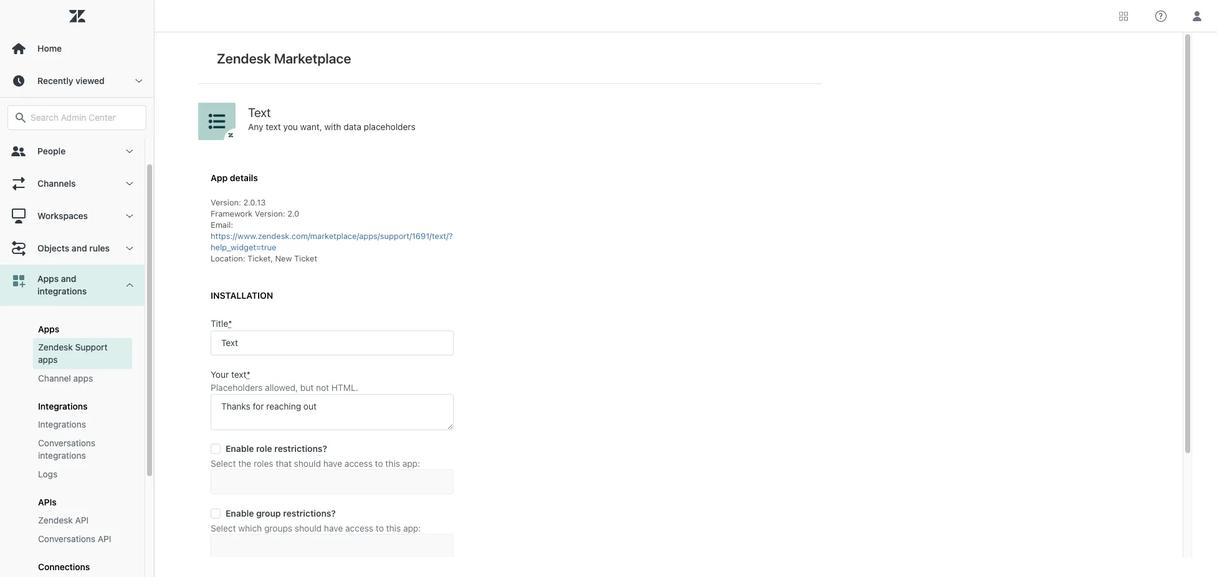 Task type: vqa. For each thing, say whether or not it's contained in the screenshot.
topmost Apps
yes



Task type: describe. For each thing, give the bounding box(es) containing it.
primary element
[[0, 0, 155, 578]]

conversations api link
[[33, 530, 132, 549]]

apis
[[38, 497, 57, 508]]

apps and integrations group
[[0, 306, 145, 578]]

conversations api element
[[38, 533, 111, 546]]

apis element
[[38, 497, 57, 508]]

1 integrations element from the top
[[38, 401, 88, 412]]

apps for apps and integrations
[[37, 274, 59, 284]]

tree item inside tree
[[0, 265, 145, 578]]

user menu image
[[1189, 8, 1205, 24]]

zendesk for zendesk support apps
[[38, 342, 73, 353]]

Search Admin Center field
[[31, 112, 138, 123]]

recently viewed button
[[0, 65, 154, 97]]

connections
[[38, 562, 90, 573]]

people
[[37, 146, 66, 156]]

integrations for integrations element in 'link'
[[38, 419, 86, 430]]

channel
[[38, 373, 71, 384]]

channel apps
[[38, 373, 93, 384]]

conversations integrations link
[[33, 434, 132, 466]]

logs link
[[33, 466, 132, 484]]

and for objects
[[72, 243, 87, 254]]

connections element
[[38, 562, 90, 573]]

tree inside the primary element
[[0, 135, 154, 578]]

zendesk support apps element
[[38, 341, 127, 366]]

home button
[[0, 32, 154, 65]]

channels
[[37, 178, 76, 189]]

channel apps element
[[38, 373, 93, 385]]

logs element
[[38, 469, 57, 481]]

conversations for integrations
[[38, 438, 95, 449]]

zendesk api element
[[38, 515, 89, 527]]

zendesk for zendesk api
[[38, 515, 73, 526]]

objects
[[37, 243, 69, 254]]

channels button
[[0, 168, 145, 200]]

conversations integrations
[[38, 438, 95, 461]]



Task type: locate. For each thing, give the bounding box(es) containing it.
and for apps
[[61, 274, 76, 284]]

api for zendesk api
[[75, 515, 89, 526]]

zendesk api
[[38, 515, 89, 526]]

None search field
[[1, 105, 153, 130]]

integrations inside the apps and integrations dropdown button
[[37, 286, 87, 297]]

integrations element
[[38, 401, 88, 412], [38, 419, 86, 431]]

apps inside group
[[38, 324, 59, 335]]

1 integrations from the top
[[38, 401, 88, 412]]

apps down objects
[[37, 274, 59, 284]]

0 horizontal spatial api
[[75, 515, 89, 526]]

1 vertical spatial integrations
[[38, 451, 86, 461]]

integrations
[[38, 401, 88, 412], [38, 419, 86, 430]]

integrations element up conversations integrations
[[38, 419, 86, 431]]

apps element
[[38, 324, 59, 335]]

integrations up conversations integrations
[[38, 419, 86, 430]]

conversations api
[[38, 534, 111, 545]]

zendesk support apps
[[38, 342, 107, 365]]

2 integrations element from the top
[[38, 419, 86, 431]]

apps inside apps and integrations
[[37, 274, 59, 284]]

integrations up apps 'element'
[[37, 286, 87, 297]]

apps up zendesk support apps
[[38, 324, 59, 335]]

api
[[75, 515, 89, 526], [98, 534, 111, 545]]

0 horizontal spatial apps
[[38, 355, 58, 365]]

0 vertical spatial api
[[75, 515, 89, 526]]

apps
[[37, 274, 59, 284], [38, 324, 59, 335]]

people button
[[0, 135, 145, 168]]

conversations for api
[[38, 534, 95, 545]]

and
[[72, 243, 87, 254], [61, 274, 76, 284]]

0 vertical spatial and
[[72, 243, 87, 254]]

apps
[[38, 355, 58, 365], [73, 373, 93, 384]]

integrations up integrations 'link'
[[38, 401, 88, 412]]

api inside 'link'
[[98, 534, 111, 545]]

zendesk inside zendesk support apps
[[38, 342, 73, 353]]

integrations inside conversations integrations
[[38, 451, 86, 461]]

objects and rules
[[37, 243, 110, 254]]

0 vertical spatial integrations
[[38, 401, 88, 412]]

and down objects and rules dropdown button
[[61, 274, 76, 284]]

1 vertical spatial api
[[98, 534, 111, 545]]

integrations link
[[33, 416, 132, 434]]

api up the conversations api 'link'
[[75, 515, 89, 526]]

2 zendesk from the top
[[38, 515, 73, 526]]

1 conversations from the top
[[38, 438, 95, 449]]

tree containing people
[[0, 135, 154, 578]]

zendesk
[[38, 342, 73, 353], [38, 515, 73, 526]]

0 vertical spatial apps
[[38, 355, 58, 365]]

none search field inside the primary element
[[1, 105, 153, 130]]

0 vertical spatial integrations element
[[38, 401, 88, 412]]

1 vertical spatial apps
[[38, 324, 59, 335]]

integrations element inside 'link'
[[38, 419, 86, 431]]

integrations inside 'link'
[[38, 419, 86, 430]]

zendesk api link
[[33, 512, 132, 530]]

integrations
[[37, 286, 87, 297], [38, 451, 86, 461]]

1 horizontal spatial api
[[98, 534, 111, 545]]

1 vertical spatial and
[[61, 274, 76, 284]]

conversations down zendesk api element
[[38, 534, 95, 545]]

2 conversations from the top
[[38, 534, 95, 545]]

apps and integrations button
[[0, 265, 145, 306]]

rules
[[89, 243, 110, 254]]

apps and integrations
[[37, 274, 87, 297]]

1 vertical spatial zendesk
[[38, 515, 73, 526]]

conversations down integrations 'link'
[[38, 438, 95, 449]]

recently
[[37, 75, 73, 86]]

0 vertical spatial conversations
[[38, 438, 95, 449]]

and inside apps and integrations
[[61, 274, 76, 284]]

0 vertical spatial apps
[[37, 274, 59, 284]]

channel apps link
[[33, 370, 132, 388]]

apps down zendesk support apps element
[[73, 373, 93, 384]]

recently viewed
[[37, 75, 105, 86]]

and inside dropdown button
[[72, 243, 87, 254]]

home
[[37, 43, 62, 54]]

0 vertical spatial integrations
[[37, 286, 87, 297]]

api for conversations api
[[98, 534, 111, 545]]

tree item
[[0, 265, 145, 578]]

zendesk support apps link
[[33, 338, 132, 370]]

1 vertical spatial integrations
[[38, 419, 86, 430]]

apps for apps 'element'
[[38, 324, 59, 335]]

1 vertical spatial integrations element
[[38, 419, 86, 431]]

apps inside zendesk support apps
[[38, 355, 58, 365]]

1 zendesk from the top
[[38, 342, 73, 353]]

integrations up logs
[[38, 451, 86, 461]]

and left rules
[[72, 243, 87, 254]]

viewed
[[76, 75, 105, 86]]

2 integrations from the top
[[38, 419, 86, 430]]

1 vertical spatial conversations
[[38, 534, 95, 545]]

help image
[[1155, 10, 1167, 21]]

zendesk down apis
[[38, 515, 73, 526]]

conversations integrations element
[[38, 437, 127, 462]]

zendesk products image
[[1119, 12, 1128, 20]]

apps up channel in the bottom left of the page
[[38, 355, 58, 365]]

conversations inside 'link'
[[38, 534, 95, 545]]

1 vertical spatial apps
[[73, 373, 93, 384]]

1 horizontal spatial apps
[[73, 373, 93, 384]]

support
[[75, 342, 107, 353]]

integrations element up integrations 'link'
[[38, 401, 88, 412]]

conversations
[[38, 438, 95, 449], [38, 534, 95, 545]]

tree
[[0, 135, 154, 578]]

workspaces button
[[0, 200, 145, 232]]

integrations for 1st integrations element
[[38, 401, 88, 412]]

workspaces
[[37, 211, 88, 221]]

api down zendesk api link
[[98, 534, 111, 545]]

zendesk down apps 'element'
[[38, 342, 73, 353]]

logs
[[38, 469, 57, 480]]

objects and rules button
[[0, 232, 145, 265]]

0 vertical spatial zendesk
[[38, 342, 73, 353]]

tree item containing apps and integrations
[[0, 265, 145, 578]]



